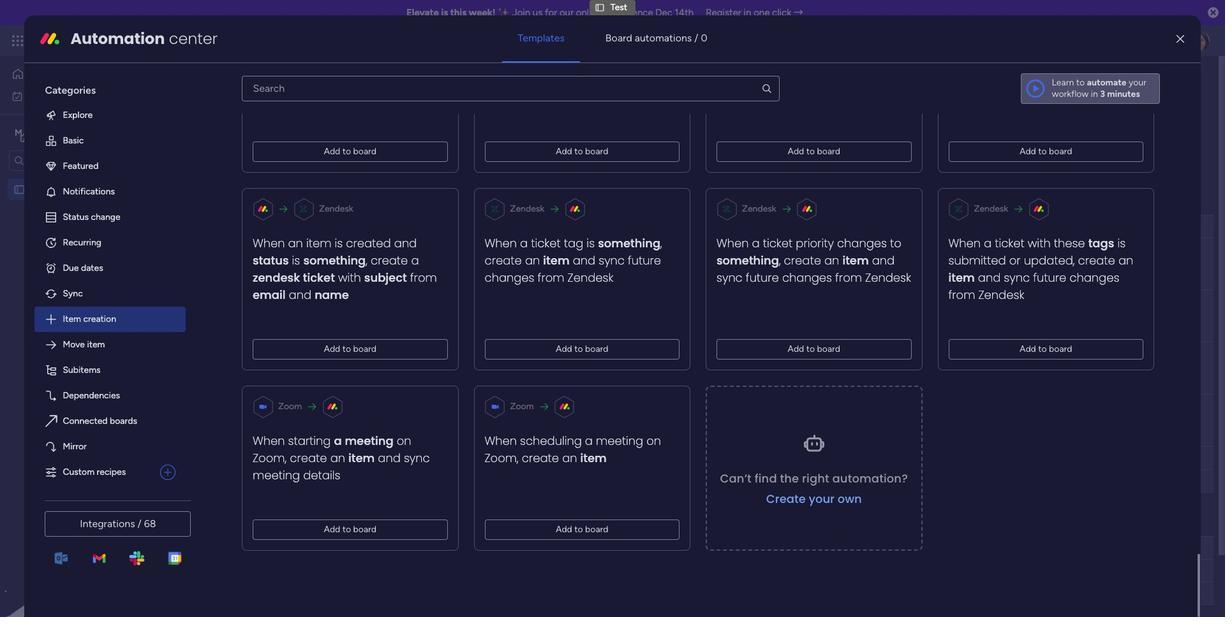 Task type: locate. For each thing, give the bounding box(es) containing it.
create inside on zoom, create an
[[290, 450, 327, 466]]

0 horizontal spatial meeting
[[253, 468, 300, 484]]

1 horizontal spatial on
[[647, 433, 661, 449]]

None search field
[[242, 76, 780, 101]]

1 horizontal spatial main
[[213, 119, 232, 130]]

when inside when a ticket priority changes to something , create an item
[[717, 235, 749, 251]]

submitted up activity
[[1042, 55, 1099, 71]]

main inside button
[[213, 119, 232, 130]]

files down the create your own link
[[809, 543, 827, 554]]

add to board button
[[253, 142, 448, 162], [485, 142, 680, 162], [717, 142, 912, 162], [949, 142, 1144, 162], [253, 339, 448, 360], [485, 339, 680, 360], [717, 339, 912, 360], [949, 339, 1144, 360], [253, 520, 448, 540], [485, 520, 680, 540]]

0 horizontal spatial your
[[523, 96, 541, 107]]

1 horizontal spatial of
[[486, 96, 494, 107]]

0 vertical spatial dec
[[656, 7, 673, 19]]

column information image for due date
[[666, 543, 676, 554]]

ticket left these
[[995, 235, 1025, 251]]

created, inside when a new item is created, call ,
[[366, 55, 413, 71]]

1 vertical spatial files
[[809, 543, 827, 554]]

zoom up scheduling
[[510, 401, 534, 412]]

selection
[[354, 89, 404, 105]]

pipeline
[[313, 194, 359, 210]]

0 vertical spatial due
[[63, 263, 79, 274]]

1 horizontal spatial your
[[809, 491, 835, 507]]

2 priority field from the top
[[711, 541, 746, 556]]

create inside when a ticket priority changes to something , create an item
[[784, 253, 822, 269]]

production right post
[[247, 516, 311, 532]]

files
[[809, 221, 827, 232], [809, 543, 827, 554]]

featured option
[[35, 154, 186, 179]]

when inside when an item is created and status is something , create a zendesk ticket with subject from email and name
[[253, 235, 285, 251]]

future for when a ticket priority changes to something , create an item
[[746, 270, 779, 286]]

/ left 1
[[1159, 75, 1163, 86]]

when inside when scheduling a meeting on zoom, create an
[[485, 433, 517, 449]]

changes for when a ticket tag is something
[[485, 270, 535, 286]]

project up zendesk at the top of the page
[[262, 258, 291, 269]]

1 vertical spatial priority field
[[711, 541, 746, 556]]

new project inside button
[[198, 153, 248, 164]]

item inside when an item is created, send a webhook
[[770, 55, 796, 71]]

automate
[[1123, 120, 1163, 131]]

0 vertical spatial with
[[300, 89, 323, 105]]

create up subject
[[371, 253, 408, 269]]

when inside when an item is created, send a webhook
[[717, 55, 749, 71]]

submitted inside 'is submitted or updated, create an'
[[1042, 55, 1099, 71]]

see more
[[582, 96, 620, 107]]

zoom, inside when scheduling a meeting on zoom, create an
[[485, 450, 519, 466]]

on inside on zoom, create an
[[397, 433, 412, 449]]

ticket left priority
[[763, 235, 793, 251]]

updated, down when a
[[949, 72, 1000, 88]]

2 vertical spatial your
[[809, 491, 835, 507]]

ticket inside when a ticket priority changes to something , create an item
[[763, 235, 793, 251]]

1 vertical spatial status
[[539, 543, 565, 554]]

create down starting
[[290, 450, 327, 466]]

with up name
[[338, 270, 361, 286]]

test production pipeline
[[220, 194, 359, 210]]

meeting for when starting a meeting
[[345, 433, 394, 449]]

due date
[[621, 543, 657, 554]]

zoom
[[279, 401, 302, 412], [510, 401, 534, 412]]

0 horizontal spatial project
[[219, 153, 248, 164]]

1 priority from the top
[[714, 221, 743, 232]]

this
[[450, 7, 467, 19]]

due left date
[[621, 543, 637, 554]]

in left the 3
[[1091, 89, 1098, 99]]

with
[[300, 89, 323, 105], [1028, 235, 1051, 251], [338, 270, 361, 286]]

1 vertical spatial with
[[1028, 235, 1051, 251]]

search image
[[761, 83, 773, 94]]

a inside when scheduling a meeting on zoom, create an
[[585, 433, 593, 449]]

, inside when a new item is created, call ,
[[307, 72, 309, 88]]

board automations / 0
[[606, 32, 708, 44]]

column information image for timeline
[[934, 222, 945, 232]]

2 horizontal spatial with
[[1028, 235, 1051, 251]]

name
[[315, 287, 349, 303]]

my work
[[28, 90, 62, 101]]

2 horizontal spatial your
[[1129, 77, 1147, 88]]

set
[[372, 96, 384, 107]]

changes
[[985, 89, 1035, 105], [838, 235, 887, 251], [485, 270, 535, 286], [783, 270, 832, 286], [1070, 270, 1120, 286]]

project down assessment
[[318, 542, 347, 553]]

and sync future changes from zendesk for when a ticket tag is something
[[485, 253, 661, 286]]

meeting
[[345, 433, 394, 449], [596, 433, 644, 449], [253, 468, 300, 484]]

not started
[[528, 259, 575, 270]]

main table
[[213, 119, 256, 130]]

1 timeline from the top
[[890, 221, 924, 232]]

on inside when scheduling a meeting on zoom, create an
[[647, 433, 661, 449]]

show board description image
[[244, 74, 260, 87]]

2 vertical spatial /
[[138, 518, 142, 530]]

is submitted or updated, create an
[[949, 55, 1114, 88]]

and sync future changes from zendesk for when a ticket priority changes to something , create an item
[[717, 253, 911, 286]]

main inside workspace selection element
[[29, 127, 52, 139]]

test left publishing
[[241, 415, 258, 426]]

changes down when a ticket priority changes to something , create an item
[[783, 270, 832, 286]]

see inside see plans 'button'
[[223, 35, 238, 46]]

files field down the create your own link
[[806, 541, 830, 556]]

production for post
[[247, 516, 311, 532]]

status inside option
[[63, 212, 89, 223]]

your right the where
[[523, 96, 541, 107]]

1 created, from the left
[[366, 55, 413, 71]]

priority
[[796, 235, 834, 251]]

when for when scheduling a meeting on zoom, create an
[[485, 433, 517, 449]]

create
[[636, 55, 673, 71], [1003, 72, 1040, 88], [371, 253, 408, 269], [485, 253, 522, 269], [784, 253, 822, 269], [1078, 253, 1116, 269], [290, 450, 327, 466], [522, 450, 559, 466]]

boards
[[110, 416, 137, 427]]

your down 'right'
[[809, 491, 835, 507]]

→
[[794, 7, 804, 19]]

test publishing
[[241, 415, 301, 426]]

column information image for status
[[578, 543, 588, 554]]

zendesk
[[253, 270, 300, 286]]

status change
[[63, 212, 120, 223]]

0 vertical spatial /
[[694, 32, 698, 44]]

0 horizontal spatial with
[[300, 89, 323, 105]]

1 vertical spatial files field
[[806, 541, 830, 556]]

files up priority
[[809, 221, 827, 232]]

recipes
[[97, 467, 126, 478]]

invite
[[1135, 75, 1157, 86]]

or up automate
[[1103, 55, 1114, 71]]

send
[[860, 55, 888, 71]]

manage any type of project. assign owners, set timelines and keep track of where your project stands.
[[195, 96, 603, 107]]

updated, inside is submitted or updated, create an item
[[1024, 253, 1075, 269]]

0 vertical spatial timeline
[[890, 221, 924, 232]]

meeting inside when scheduling a meeting on zoom, create an
[[596, 433, 644, 449]]

1 vertical spatial your
[[523, 96, 541, 107]]

or down when a ticket with these tags on the top right of page
[[1010, 253, 1021, 269]]

14th
[[675, 7, 694, 19]]

date
[[639, 543, 657, 554]]

0 vertical spatial owner
[[464, 221, 491, 232]]

2 files from the top
[[809, 543, 827, 554]]

is left activity popup button
[[1030, 55, 1039, 71]]

1 vertical spatial or
[[1010, 253, 1021, 269]]

main left table
[[213, 119, 232, 130]]

sync option
[[35, 281, 186, 307]]

item inside when a ticket priority changes to something , create an item
[[843, 253, 869, 269]]

workspace selection element
[[12, 125, 107, 142]]

2 zoom from the left
[[510, 401, 534, 412]]

connected boards
[[63, 416, 137, 427]]

create down priority
[[784, 253, 822, 269]]

submitted inside is submitted or updated, create an item
[[949, 253, 1006, 269]]

2 horizontal spatial project
[[318, 542, 347, 553]]

a inside when an item is created and status is something , create a zendesk ticket with subject from email and name
[[411, 253, 419, 269]]

2 horizontal spatial /
[[1159, 75, 1163, 86]]

ticket for tag
[[531, 235, 561, 251]]

0 vertical spatial updated,
[[949, 72, 1000, 88]]

create left not at the top of page
[[485, 253, 522, 269]]

1 horizontal spatial work
[[103, 33, 126, 48]]

lottie animation element
[[0, 489, 163, 618]]

/ left "0"
[[694, 32, 698, 44]]

0 vertical spatial priority
[[714, 221, 743, 232]]

sync
[[1117, 72, 1143, 88], [599, 253, 625, 269], [717, 270, 743, 286], [1004, 270, 1030, 286], [404, 450, 430, 466]]

2 timeline field from the top
[[887, 541, 927, 556]]

starting
[[288, 433, 331, 449]]

notifications option
[[35, 179, 186, 205]]

0 vertical spatial status
[[63, 212, 89, 223]]

changes left started
[[485, 270, 535, 286]]

mirror option
[[35, 435, 186, 460]]

sort
[[486, 153, 503, 164]]

see for see more
[[582, 96, 597, 107]]

Timeline field
[[887, 220, 927, 234], [887, 541, 927, 556]]

submitted for is submitted or updated, create an item
[[949, 253, 1006, 269]]

zoom for when starting
[[279, 401, 302, 412]]

0 horizontal spatial main
[[29, 127, 52, 139]]

a inside when an item is created, send a webhook
[[891, 55, 899, 71]]

0 horizontal spatial /
[[138, 518, 142, 530]]

an inside , create an
[[525, 253, 540, 269]]

building
[[260, 311, 292, 322]]

a inside when a new item is created, call ,
[[288, 55, 296, 71]]

1 horizontal spatial meeting
[[345, 433, 394, 449]]

your inside the 'can't find the right automation? create your own'
[[809, 491, 835, 507]]

1 vertical spatial priority
[[714, 543, 743, 554]]

test right public board image
[[30, 184, 47, 195]]

is down →
[[799, 55, 807, 71]]

2 horizontal spatial something
[[717, 253, 779, 269]]

in left the one
[[744, 7, 751, 19]]

1 vertical spatial production
[[247, 516, 311, 532]]

sync for to
[[717, 270, 743, 286]]

or inside is submitted or updated, create an item
[[1010, 253, 1021, 269]]

timelines
[[387, 96, 423, 107]]

0 vertical spatial see
[[223, 35, 238, 46]]

categories list box
[[35, 73, 196, 486]]

2 zoom, from the left
[[485, 450, 519, 466]]

0 horizontal spatial work
[[43, 90, 62, 101]]

for
[[545, 7, 557, 19]]

test for test building
[[241, 311, 258, 322]]

2 on from the left
[[647, 433, 661, 449]]

publishing
[[260, 415, 301, 426]]

test inside field
[[220, 194, 244, 210]]

zoom,
[[253, 450, 287, 466], [485, 450, 519, 466]]

new up zendesk at the top of the page
[[241, 258, 260, 269]]

status for status change
[[63, 212, 89, 223]]

2 horizontal spatial meeting
[[596, 433, 644, 449]]

production
[[247, 194, 310, 210], [247, 516, 311, 532]]

0 horizontal spatial updated,
[[949, 72, 1000, 88]]

0 horizontal spatial zoom,
[[253, 450, 287, 466]]

1 horizontal spatial submitted
[[1042, 55, 1099, 71]]

when for when starting a meeting
[[253, 433, 285, 449]]

status for status
[[539, 543, 565, 554]]

2 vertical spatial with
[[338, 270, 361, 286]]

0 horizontal spatial in
[[744, 7, 751, 19]]

0 vertical spatial production
[[247, 194, 310, 210]]

0 horizontal spatial submitted
[[949, 253, 1006, 269]]

, create an
[[485, 235, 662, 269]]

0 vertical spatial or
[[1103, 55, 1114, 71]]

1 vertical spatial owner
[[464, 543, 491, 554]]

create down board automations / 0 button
[[636, 55, 673, 71]]

Due date field
[[618, 541, 660, 556]]

when inside when a new item is created, call ,
[[253, 55, 285, 71]]

management
[[129, 33, 198, 48]]

changes down 'is submitted or updated, create an'
[[985, 89, 1035, 105]]

zoom up publishing
[[279, 401, 302, 412]]

due left dates
[[63, 263, 79, 274]]

updated, for is submitted or updated, create an item
[[1024, 253, 1075, 269]]

/ for integrations / 68
[[138, 518, 142, 530]]

and sync future changes from zendesk for when a ticket with these tags
[[949, 270, 1120, 303]]

1 horizontal spatial created,
[[810, 55, 857, 71]]

0
[[701, 32, 708, 44]]

create down scheduling
[[522, 450, 559, 466]]

, inside , create an
[[661, 235, 662, 251]]

elevate is this week! ✨ join us for our online conference dec 14th
[[406, 7, 694, 19]]

1 vertical spatial submitted
[[949, 253, 1006, 269]]

your up minutes
[[1129, 77, 1147, 88]]

see left more
[[582, 96, 597, 107]]

0 vertical spatial new
[[198, 153, 217, 164]]

is inside is submitted, create an
[[562, 55, 570, 71]]

when for when an item is created and status is something , create a zendesk ticket with subject from email and name
[[253, 235, 285, 251]]

is right tags
[[1118, 235, 1126, 251]]

1 files from the top
[[809, 221, 827, 232]]

0 horizontal spatial status
[[63, 212, 89, 223]]

1 vertical spatial updated,
[[1024, 253, 1075, 269]]

due inside field
[[621, 543, 637, 554]]

dec
[[656, 7, 673, 19], [627, 364, 642, 374]]

0 vertical spatial new project
[[198, 153, 248, 164]]

dec left '14th' on the right of page
[[656, 7, 673, 19]]

and sync meeting details
[[253, 450, 430, 484]]

monday
[[57, 33, 101, 48]]

1 horizontal spatial see
[[582, 96, 597, 107]]

0 horizontal spatial new
[[198, 153, 217, 164]]

0 vertical spatial work
[[103, 33, 126, 48]]

1 horizontal spatial zoom,
[[485, 450, 519, 466]]

james peterson image
[[1190, 31, 1210, 51]]

Files field
[[806, 220, 830, 234], [806, 541, 830, 556]]

new project up zendesk at the top of the page
[[241, 258, 291, 269]]

changes down tags
[[1070, 270, 1120, 286]]

ticket for with
[[995, 235, 1025, 251]]

an inside is submitted or updated, create an item
[[1119, 253, 1134, 269]]

test
[[611, 2, 627, 13], [30, 184, 47, 195], [220, 194, 244, 210], [241, 311, 258, 322], [241, 363, 258, 374], [241, 415, 258, 426]]

test inside list box
[[30, 184, 47, 195]]

1 vertical spatial new
[[241, 258, 260, 269]]

home button
[[8, 64, 137, 84]]

new down main table button
[[198, 153, 217, 164]]

ticket up not started
[[531, 235, 561, 251]]

new project
[[198, 153, 248, 164], [241, 258, 291, 269]]

0 horizontal spatial dec
[[627, 364, 642, 374]]

a inside when a ticket priority changes to something , create an item
[[752, 235, 760, 251]]

from for when a ticket tag is something
[[538, 270, 565, 286]]

track
[[463, 96, 483, 107]]

see inside see more link
[[582, 96, 597, 107]]

1 vertical spatial new project
[[241, 258, 291, 269]]

submitted down when a ticket with these tags on the top right of page
[[949, 253, 1006, 269]]

1 zoom from the left
[[279, 401, 302, 412]]

0 vertical spatial your
[[1129, 77, 1147, 88]]

/ left 68
[[138, 518, 142, 530]]

1 vertical spatial owner field
[[461, 541, 494, 556]]

work right my
[[43, 90, 62, 101]]

0 horizontal spatial on
[[397, 433, 412, 449]]

new inside new project button
[[198, 153, 217, 164]]

due inside option
[[63, 263, 79, 274]]

with left these
[[1028, 235, 1051, 251]]

✨
[[498, 7, 510, 19]]

0 vertical spatial files field
[[806, 220, 830, 234]]

v2 search image
[[287, 152, 296, 166]]

something inside when an item is created and status is something , create a zendesk ticket with subject from email and name
[[304, 253, 366, 269]]

project left angle down image
[[219, 153, 248, 164]]

1 horizontal spatial or
[[1103, 55, 1114, 71]]

categories
[[45, 84, 96, 96]]

changes right priority
[[838, 235, 887, 251]]

updated, inside 'is submitted or updated, create an'
[[949, 72, 1000, 88]]

updated,
[[949, 72, 1000, 88], [1024, 253, 1075, 269]]

of right the track
[[486, 96, 494, 107]]

an inside is submitted, create an
[[485, 72, 500, 88]]

created,
[[366, 55, 413, 71], [810, 55, 857, 71]]

item inside option
[[87, 339, 105, 350]]

item creation
[[63, 314, 116, 325]]

work right monday
[[103, 33, 126, 48]]

due for due date
[[621, 543, 637, 554]]

0 horizontal spatial created,
[[366, 55, 413, 71]]

see left plans
[[223, 35, 238, 46]]

1 vertical spatial work
[[43, 90, 62, 101]]

integrations
[[80, 518, 135, 530]]

1 horizontal spatial in
[[1091, 89, 1098, 99]]

an inside when a ticket priority changes to something , create an item
[[825, 253, 840, 269]]

0 vertical spatial priority field
[[711, 220, 746, 234]]

of right type
[[266, 96, 275, 107]]

project
[[219, 153, 248, 164], [262, 258, 291, 269], [318, 542, 347, 553]]

test left building
[[241, 311, 258, 322]]

is down templates button
[[562, 55, 570, 71]]

Owner field
[[461, 220, 494, 234], [461, 541, 494, 556]]

email
[[253, 287, 286, 303]]

with inside when an item is created and status is something , create a zendesk ticket with subject from email and name
[[338, 270, 361, 286]]

0 vertical spatial project
[[219, 153, 248, 164]]

updated, down when a ticket with these tags on the top right of page
[[1024, 253, 1075, 269]]

1 timeline field from the top
[[887, 220, 927, 234]]

work for monday
[[103, 33, 126, 48]]

dependencies
[[63, 390, 120, 401]]

0 vertical spatial submitted
[[1042, 55, 1099, 71]]

create inside is submitted, create an
[[636, 55, 673, 71]]

1 vertical spatial in
[[1091, 89, 1098, 99]]

1 horizontal spatial due
[[621, 543, 637, 554]]

1 vertical spatial see
[[582, 96, 597, 107]]

1 on from the left
[[397, 433, 412, 449]]

can't find the right automation? create your own
[[720, 471, 908, 507]]

of
[[266, 96, 275, 107], [486, 96, 494, 107]]

subitems option
[[35, 358, 186, 383]]

sync for something
[[599, 253, 625, 269]]

is up the and update with user selection
[[355, 55, 363, 71]]

an inside when scheduling a meeting on zoom, create an
[[563, 450, 577, 466]]

register in one click →
[[706, 7, 804, 19]]

from for when a ticket with these tags
[[949, 287, 976, 303]]

with left user
[[300, 89, 323, 105]]

1 vertical spatial /
[[1159, 75, 1163, 86]]

0 vertical spatial files
[[809, 221, 827, 232]]

1
[[1165, 75, 1169, 86]]

0 horizontal spatial something
[[304, 253, 366, 269]]

1 horizontal spatial status
[[539, 543, 565, 554]]

1 zoom, from the left
[[253, 450, 287, 466]]

option
[[0, 178, 163, 181]]

join
[[512, 7, 530, 19]]

2 files field from the top
[[806, 541, 830, 556]]

,
[[307, 72, 309, 88], [661, 235, 662, 251], [366, 253, 368, 269], [779, 253, 781, 269]]

0 horizontal spatial see
[[223, 35, 238, 46]]

move
[[63, 339, 85, 350]]

templates
[[518, 32, 565, 44]]

these
[[1054, 235, 1086, 251]]

item inside is submitted or updated, create an item
[[949, 270, 975, 286]]

connected boards option
[[35, 409, 186, 435]]

learn
[[1052, 77, 1074, 88]]

an
[[752, 55, 767, 71], [485, 72, 500, 88], [1044, 72, 1058, 88], [288, 235, 303, 251], [525, 253, 540, 269], [825, 253, 840, 269], [1119, 253, 1134, 269], [331, 450, 345, 466], [563, 450, 577, 466]]

Test Production Pipeline field
[[216, 194, 362, 211]]

your
[[1129, 77, 1147, 88], [523, 96, 541, 107], [809, 491, 835, 507]]

0 horizontal spatial of
[[266, 96, 275, 107]]

2 owner field from the top
[[461, 541, 494, 556]]

0 horizontal spatial zoom
[[279, 401, 302, 412]]

created, left 'send'
[[810, 55, 857, 71]]

arrow down image
[[446, 151, 461, 167]]

status inside field
[[539, 543, 565, 554]]

0 vertical spatial owner field
[[461, 220, 494, 234]]

new project down main table button
[[198, 153, 248, 164]]

production down v2 search icon
[[247, 194, 310, 210]]

1 horizontal spatial zoom
[[510, 401, 534, 412]]

0 horizontal spatial or
[[1010, 253, 1021, 269]]

2 created, from the left
[[810, 55, 857, 71]]

Search for a column type search field
[[242, 76, 780, 101]]

work inside button
[[43, 90, 62, 101]]

ticket up name
[[303, 270, 335, 286]]

an inside when an item is created and status is something , create a zendesk ticket with subject from email and name
[[288, 235, 303, 251]]

automation  center image
[[40, 29, 60, 49]]

column information image
[[578, 222, 588, 232], [934, 222, 945, 232], [578, 543, 588, 554], [666, 543, 676, 554]]

is submitted, create an
[[485, 55, 673, 88]]

1 horizontal spatial dec
[[656, 7, 673, 19]]

files field up priority
[[806, 220, 830, 234]]

1 vertical spatial timeline field
[[887, 541, 927, 556]]

test down new project button
[[220, 194, 244, 210]]

/ inside 'button'
[[1159, 75, 1163, 86]]

templates button
[[502, 23, 580, 54]]

1 horizontal spatial with
[[338, 270, 361, 286]]

create down tags
[[1078, 253, 1116, 269]]

created, up the update
[[366, 55, 413, 71]]

1 horizontal spatial /
[[694, 32, 698, 44]]

work
[[103, 33, 126, 48], [43, 90, 62, 101]]

1 horizontal spatial new
[[241, 258, 260, 269]]

0 vertical spatial timeline field
[[887, 220, 927, 234]]

person button
[[342, 149, 397, 169]]

find
[[755, 471, 777, 487]]

main right the workspace image at the top of the page
[[29, 127, 52, 139]]

to inside when a ticket priority changes to something , create an item
[[891, 235, 902, 251]]

or inside 'is submitted or updated, create an'
[[1103, 55, 1114, 71]]

create left learn
[[1003, 72, 1040, 88]]

1 files field from the top
[[806, 220, 830, 234]]

1 vertical spatial project
[[262, 258, 291, 269]]

center
[[169, 28, 218, 49]]

2 timeline from the top
[[890, 543, 924, 554]]

from for when a ticket priority changes to something , create an item
[[836, 270, 862, 286]]

test left testing
[[241, 363, 258, 374]]

1 horizontal spatial updated,
[[1024, 253, 1075, 269]]

1 vertical spatial timeline
[[890, 543, 924, 554]]

Priority field
[[711, 220, 746, 234], [711, 541, 746, 556]]

v2 done deadline image
[[599, 363, 609, 375]]

scheduling
[[520, 433, 582, 449]]

dec left the 13
[[627, 364, 642, 374]]

zoom, inside on zoom, create an
[[253, 450, 287, 466]]



Task type: vqa. For each thing, say whether or not it's contained in the screenshot.
Test Production Pipeline field corresponding to Due date
no



Task type: describe. For each thing, give the bounding box(es) containing it.
workspace
[[54, 127, 105, 139]]

2 priority from the top
[[714, 543, 743, 554]]

week!
[[469, 7, 496, 19]]

connected
[[63, 416, 108, 427]]

automation?
[[833, 471, 908, 487]]

/ for invite / 1
[[1159, 75, 1163, 86]]

project inside button
[[219, 153, 248, 164]]

new project button
[[193, 149, 253, 169]]

explore
[[63, 110, 93, 121]]

add to favorites image
[[266, 74, 279, 86]]

project.
[[277, 96, 308, 107]]

my
[[28, 90, 40, 101]]

assessment
[[314, 516, 385, 532]]

test for test production pipeline
[[220, 194, 244, 210]]

is right the status
[[292, 253, 300, 269]]

due for due dates
[[63, 263, 79, 274]]

2 owner from the top
[[464, 543, 491, 554]]

is inside when a new item is created, call ,
[[355, 55, 363, 71]]

subject
[[365, 270, 407, 286]]

an inside on zoom, create an
[[331, 450, 345, 466]]

recurring option
[[35, 230, 186, 256]]

status change option
[[35, 205, 186, 230]]

item inside when a new item is created, call ,
[[326, 55, 351, 71]]

update
[[362, 72, 403, 88]]

automations
[[635, 32, 692, 44]]

1 horizontal spatial something
[[598, 235, 661, 251]]

when for when a ticket tag is something
[[485, 235, 517, 251]]

move item
[[63, 339, 105, 350]]

Search in workspace field
[[27, 153, 107, 168]]

something inside when a ticket priority changes to something , create an item
[[717, 253, 779, 269]]

when an item is created, send a webhook
[[717, 55, 899, 88]]

when an item is created and status is something , create a zendesk ticket with subject from email and name
[[253, 235, 437, 303]]

custom recipes option
[[35, 460, 155, 486]]

0 vertical spatial in
[[744, 7, 751, 19]]

zoom for when scheduling a meeting on zoom, create an
[[510, 401, 534, 412]]

files for 1st files field from the bottom of the page
[[809, 543, 827, 554]]

1 horizontal spatial project
[[262, 258, 291, 269]]

an inside 'is submitted or updated, create an'
[[1044, 72, 1058, 88]]

project
[[543, 96, 572, 107]]

workspace image
[[12, 126, 25, 140]]

see plans
[[223, 35, 262, 46]]

custom
[[63, 467, 95, 478]]

online
[[576, 7, 602, 19]]

move item option
[[35, 332, 186, 358]]

files for second files field from the bottom of the page
[[809, 221, 827, 232]]

meeting inside and sync meeting details
[[253, 468, 300, 484]]

13
[[644, 364, 651, 374]]

custom recipes
[[63, 467, 126, 478]]

dec 13
[[627, 364, 651, 374]]

meeting for when scheduling a meeting on zoom, create an
[[596, 433, 644, 449]]

create inside when scheduling a meeting on zoom, create an
[[522, 450, 559, 466]]

, inside when an item is created and status is something , create a zendesk ticket with subject from email and name
[[366, 253, 368, 269]]

2 vertical spatial project
[[318, 542, 347, 553]]

main table button
[[193, 115, 265, 135]]

keep
[[442, 96, 461, 107]]

tag
[[564, 235, 584, 251]]

subitems
[[63, 365, 101, 376]]

or for is submitted or updated, create an item
[[1010, 253, 1021, 269]]

more
[[599, 96, 620, 107]]

the
[[780, 471, 799, 487]]

create inside , create an
[[485, 253, 522, 269]]

public board image
[[13, 183, 26, 196]]

when for when a ticket priority changes to something , create an item
[[717, 235, 749, 251]]

notifications
[[63, 186, 115, 197]]

right
[[802, 471, 830, 487]]

when a ticket tag is something
[[485, 235, 661, 251]]

is right tag
[[587, 235, 595, 251]]

2 of from the left
[[486, 96, 494, 107]]

when starting a meeting
[[253, 433, 394, 449]]

is submitted or updated, create an item
[[949, 235, 1134, 286]]

when for when
[[485, 55, 520, 71]]

high
[[719, 363, 738, 374]]

sync
[[63, 288, 83, 299]]

changes for when a ticket with these tags
[[1070, 270, 1120, 286]]

when a ticket priority changes to something , create an item
[[717, 235, 902, 269]]

is inside is submitted or updated, create an item
[[1118, 235, 1126, 251]]

1 owner from the top
[[464, 221, 491, 232]]

us
[[533, 7, 543, 19]]

main for main table
[[213, 119, 232, 130]]

user
[[326, 89, 350, 105]]

1 priority field from the top
[[711, 220, 746, 234]]

create inside when an item is created and status is something , create a zendesk ticket with subject from email and name
[[371, 253, 408, 269]]

production for test
[[247, 194, 310, 210]]

new
[[299, 55, 323, 71]]

your inside your workflow in
[[1129, 77, 1147, 88]]

future for when a ticket tag is something
[[628, 253, 661, 269]]

or for is submitted or updated, create an
[[1103, 55, 1114, 71]]

ticket for priority
[[763, 235, 793, 251]]

my work button
[[8, 86, 137, 106]]

1 owner field from the top
[[461, 220, 494, 234]]

test building
[[241, 311, 292, 322]]

and inside and sync meeting details
[[378, 450, 401, 466]]

integrations / 68
[[80, 518, 156, 530]]

is left this
[[441, 7, 448, 19]]

when for when a ticket with these tags
[[949, 235, 981, 251]]

Status field
[[536, 541, 568, 556]]

test list box
[[0, 176, 163, 373]]

item inside when an item is created and status is something , create a zendesk ticket with subject from email and name
[[307, 235, 332, 251]]

details
[[303, 468, 341, 484]]

Search field
[[296, 150, 335, 168]]

lottie animation image
[[0, 489, 163, 618]]

, inside when a ticket priority changes to something , create an item
[[779, 253, 781, 269]]

is inside when an item is created, send a webhook
[[799, 55, 807, 71]]

table
[[235, 119, 256, 130]]

create inside 'is submitted or updated, create an'
[[1003, 72, 1040, 88]]

when for when a new item is created, call ,
[[253, 55, 285, 71]]

monday work management
[[57, 33, 198, 48]]

filter button
[[401, 149, 461, 169]]

test testing
[[241, 363, 289, 374]]

main for main workspace
[[29, 127, 52, 139]]

1 of from the left
[[266, 96, 275, 107]]

sort button
[[465, 149, 510, 169]]

is left created
[[335, 235, 343, 251]]

when for when a
[[949, 55, 981, 71]]

main workspace
[[29, 127, 105, 139]]

updated, for is submitted or updated, create an
[[949, 72, 1000, 88]]

angle down image
[[259, 154, 266, 164]]

create
[[767, 491, 806, 507]]

dependencies option
[[35, 383, 186, 409]]

manage
[[195, 96, 227, 107]]

is inside 'is submitted or updated, create an'
[[1030, 55, 1039, 71]]

due dates option
[[35, 256, 186, 281]]

change
[[91, 212, 120, 223]]

in inside your workflow in
[[1091, 89, 1098, 99]]

test right online
[[611, 2, 627, 13]]

click
[[772, 7, 792, 19]]

sync inside and sync meeting details
[[404, 450, 430, 466]]

item
[[63, 314, 81, 325]]

create your own link
[[767, 491, 862, 507]]

activity button
[[1046, 70, 1106, 91]]

basic
[[63, 135, 84, 146]]

select product image
[[11, 34, 24, 47]]

item creation option
[[35, 307, 186, 332]]

explore option
[[35, 103, 186, 128]]

and inside the and update with user selection
[[336, 72, 359, 88]]

elevate
[[406, 7, 439, 19]]

when for when an item is created, send a webhook
[[717, 55, 749, 71]]

board automations / 0 button
[[590, 23, 723, 54]]

when scheduling a meeting on zoom, create an
[[485, 433, 661, 466]]

basic option
[[35, 128, 186, 154]]

submitted for is submitted or updated, create an
[[1042, 55, 1099, 71]]

your workflow in
[[1052, 77, 1147, 99]]

changes for when a ticket priority changes to something , create an item
[[783, 270, 832, 286]]

dapulse checkmark sign image
[[877, 362, 884, 377]]

webhook
[[717, 72, 768, 88]]

see for see plans
[[223, 35, 238, 46]]

not
[[528, 259, 543, 270]]

1 vertical spatial dec
[[627, 364, 642, 374]]

future for when a ticket with these tags
[[1034, 270, 1067, 286]]

can't
[[720, 471, 752, 487]]

hide
[[535, 153, 553, 164]]

ticket inside when an item is created and status is something , create a zendesk ticket with subject from email and name
[[303, 270, 335, 286]]

register in one click → link
[[706, 7, 804, 19]]

call
[[416, 55, 436, 71]]

from inside when an item is created and status is something , create a zendesk ticket with subject from email and name
[[410, 270, 437, 286]]

integrations / 68 button
[[45, 512, 191, 537]]

created, inside when an item is created, send a webhook
[[810, 55, 857, 71]]

work for my
[[43, 90, 62, 101]]

test for test testing
[[241, 363, 258, 374]]

changes inside when a ticket priority changes to something , create an item
[[838, 235, 887, 251]]

with inside the and update with user selection
[[300, 89, 323, 105]]

stands.
[[574, 96, 603, 107]]

done
[[541, 363, 562, 374]]

workflow
[[1052, 89, 1089, 99]]

conference
[[604, 7, 653, 19]]

categories heading
[[35, 73, 186, 103]]

Post Production Assessment field
[[216, 516, 388, 532]]

status
[[253, 253, 289, 269]]

68
[[144, 518, 156, 530]]

test for test publishing
[[241, 415, 258, 426]]

stuck
[[540, 415, 563, 426]]

sync for tags
[[1004, 270, 1030, 286]]

create inside is submitted or updated, create an item
[[1078, 253, 1116, 269]]

an inside when an item is created, send a webhook
[[752, 55, 767, 71]]



